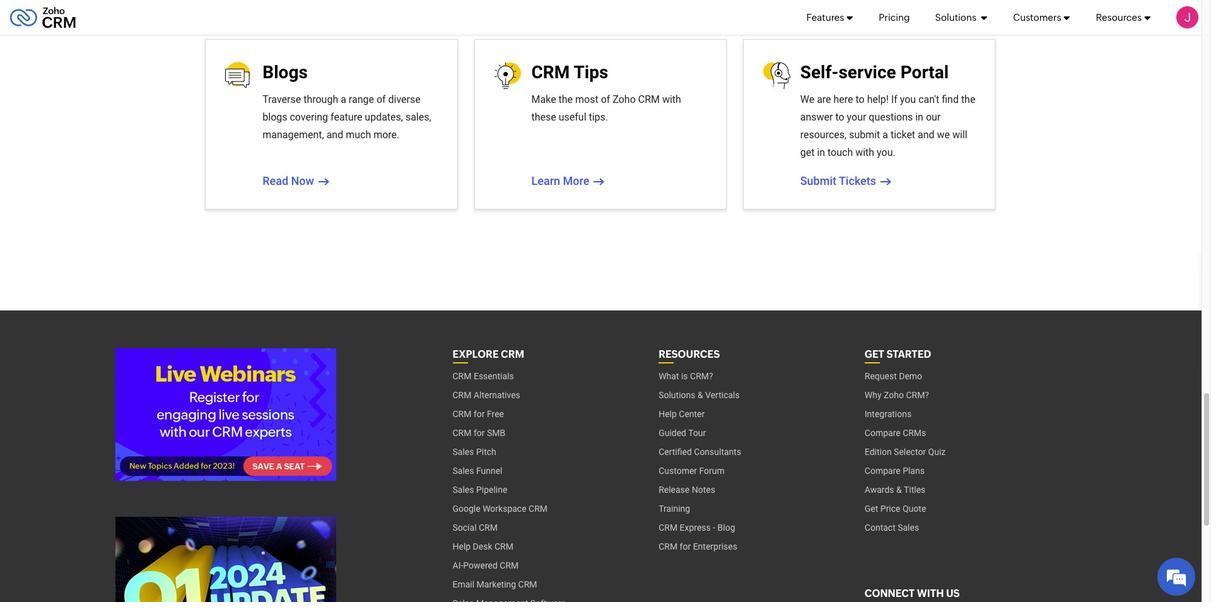 Task type: describe. For each thing, give the bounding box(es) containing it.
make the most of zoho crm with these useful tips.
[[532, 93, 682, 123]]

1 vertical spatial in
[[818, 146, 826, 158]]

1 vertical spatial zoho
[[884, 390, 904, 400]]

our
[[926, 111, 941, 123]]

solutions & verticals link
[[659, 386, 740, 404]]

get
[[801, 146, 815, 158]]

crm for free
[[453, 409, 504, 419]]

tips.
[[589, 111, 608, 123]]

here
[[834, 93, 854, 105]]

awards & titles link
[[865, 480, 926, 499]]

express
[[680, 523, 711, 533]]

crm tips
[[532, 62, 609, 83]]

request demo
[[865, 371, 923, 381]]

features link
[[807, 0, 854, 35]]

tips
[[574, 62, 609, 83]]

crm alternatives link
[[453, 386, 521, 404]]

get started
[[865, 348, 932, 360]]

crm? for why zoho crm?
[[907, 390, 930, 400]]

service
[[839, 62, 897, 83]]

1 horizontal spatial to
[[856, 93, 865, 105]]

what is crm?
[[659, 371, 714, 381]]

sales for sales pipeline
[[453, 485, 474, 495]]

submit
[[801, 174, 837, 187]]

crm inside email marketing crm 'link'
[[519, 579, 537, 589]]

certified consultants
[[659, 447, 742, 457]]

resources,
[[801, 129, 847, 141]]

crm for enterprises
[[659, 541, 738, 552]]

integrations
[[865, 409, 912, 419]]

the inside we are here to help! if you can't find the answer to your questions in our resources, submit a ticket and we will get in touch with you.
[[962, 93, 976, 105]]

center
[[679, 409, 705, 419]]

get price quote
[[865, 504, 927, 514]]

& for verticals
[[698, 390, 704, 400]]

management,
[[263, 129, 324, 141]]

1 vertical spatial to
[[836, 111, 845, 123]]

social crm link
[[453, 518, 498, 537]]

price
[[881, 504, 901, 514]]

learn more link
[[532, 172, 604, 190]]

free
[[487, 409, 504, 419]]

plans
[[903, 466, 925, 476]]

selector
[[894, 447, 927, 457]]

crm inside crm for free link
[[453, 409, 472, 419]]

portal
[[901, 62, 949, 83]]

updates,
[[365, 111, 403, 123]]

crm inside the ai-powered crm link
[[500, 560, 519, 570]]

crms
[[903, 428, 927, 438]]

integrations link
[[865, 404, 912, 423]]

crm inside make the most of zoho crm with these useful tips.
[[639, 93, 660, 105]]

quote
[[903, 504, 927, 514]]

these
[[532, 111, 557, 123]]

find
[[942, 93, 959, 105]]

self-service portal
[[801, 62, 949, 83]]

smb
[[487, 428, 506, 438]]

of inside the traverse through a range of diverse blogs covering feature updates, sales, management, and much more.
[[377, 93, 386, 105]]

we are here to help! if you can't find the answer to your questions in our resources, submit a ticket and we will get in touch with you.
[[801, 93, 976, 158]]

ai-
[[453, 560, 463, 570]]

resources link
[[1097, 0, 1152, 35]]

connect with us
[[865, 588, 960, 600]]

customer forum link
[[659, 461, 725, 480]]

-
[[713, 523, 716, 533]]

social
[[453, 523, 477, 533]]

what is crm? link
[[659, 367, 714, 386]]

solutions & verticals
[[659, 390, 740, 400]]

crm up essentials
[[501, 348, 525, 360]]

and inside the traverse through a range of diverse blogs covering feature updates, sales, management, and much more.
[[327, 129, 343, 141]]

get
[[865, 348, 885, 360]]

zoho crm live webinars 2023 footer image
[[115, 348, 336, 481]]

customers
[[1014, 12, 1062, 22]]

crm for free link
[[453, 404, 504, 423]]

resources
[[659, 348, 720, 360]]

traverse through a range of diverse blogs covering feature updates, sales, management, and much more.
[[263, 93, 431, 141]]

crm essentials link
[[453, 367, 514, 386]]

crm up make
[[532, 62, 570, 83]]

why
[[865, 390, 882, 400]]

are
[[817, 93, 832, 105]]

release notes
[[659, 485, 716, 495]]

alternatives
[[474, 390, 521, 400]]

if
[[892, 93, 898, 105]]

crm inside "link"
[[659, 523, 678, 533]]

pricing link
[[879, 0, 911, 35]]

for for smb
[[474, 428, 485, 438]]

crm inside "help desk crm" link
[[495, 541, 514, 552]]

help for help desk crm
[[453, 541, 471, 552]]

can't
[[919, 93, 940, 105]]

email marketing crm
[[453, 579, 537, 589]]

pitch
[[476, 447, 497, 457]]

essentials
[[474, 371, 514, 381]]

crm inside "crm essentials" link
[[453, 371, 472, 381]]

whats new in zoho crm 2023 image
[[115, 517, 336, 602]]

ai-powered crm
[[453, 560, 519, 570]]

answer
[[801, 111, 833, 123]]

through
[[304, 93, 338, 105]]

submit tickets
[[801, 174, 877, 187]]

sales pipeline
[[453, 485, 508, 495]]

for for free
[[474, 409, 485, 419]]

awards & titles
[[865, 485, 926, 495]]

read
[[263, 174, 288, 187]]

sales pipeline link
[[453, 480, 508, 499]]

tickets
[[839, 174, 877, 187]]

release
[[659, 485, 690, 495]]

crm for smb link
[[453, 423, 506, 442]]

submit tickets link
[[801, 172, 891, 190]]

of inside make the most of zoho crm with these useful tips.
[[601, 93, 611, 105]]

solutions for solutions
[[936, 12, 979, 22]]

google
[[453, 504, 481, 514]]



Task type: locate. For each thing, give the bounding box(es) containing it.
0 vertical spatial compare
[[865, 428, 901, 438]]

titles
[[904, 485, 926, 495]]

1 horizontal spatial and
[[918, 129, 935, 141]]

0 vertical spatial for
[[474, 409, 485, 419]]

why zoho crm?
[[865, 390, 930, 400]]

feature
[[331, 111, 363, 123]]

0 horizontal spatial solutions
[[659, 390, 696, 400]]

solutions for solutions & verticals
[[659, 390, 696, 400]]

customer
[[659, 466, 697, 476]]

to left your
[[836, 111, 845, 123]]

in
[[916, 111, 924, 123], [818, 146, 826, 158]]

certified
[[659, 447, 692, 457]]

0 vertical spatial help
[[659, 409, 677, 419]]

help center link
[[659, 404, 705, 423]]

compare up edition
[[865, 428, 901, 438]]

pricing
[[879, 12, 911, 22]]

of right most
[[601, 93, 611, 105]]

crm for smb
[[453, 428, 506, 438]]

1 vertical spatial for
[[474, 428, 485, 438]]

1 horizontal spatial &
[[897, 485, 902, 495]]

touch
[[828, 146, 853, 158]]

ticket
[[891, 129, 916, 141]]

crm? right is
[[690, 371, 714, 381]]

0 vertical spatial with
[[663, 93, 682, 105]]

us
[[947, 588, 960, 600]]

1 vertical spatial &
[[897, 485, 902, 495]]

desk
[[473, 541, 493, 552]]

0 vertical spatial solutions
[[936, 12, 979, 22]]

read now link
[[263, 172, 328, 190]]

with inside we are here to help! if you can't find the answer to your questions in our resources, submit a ticket and we will get in touch with you.
[[856, 146, 875, 158]]

zoho inside make the most of zoho crm with these useful tips.
[[613, 93, 636, 105]]

and left we
[[918, 129, 935, 141]]

solutions right pricing
[[936, 12, 979, 22]]

a inside the traverse through a range of diverse blogs covering feature updates, sales, management, and much more.
[[341, 93, 346, 105]]

0 vertical spatial in
[[916, 111, 924, 123]]

tour
[[689, 428, 706, 438]]

0 vertical spatial to
[[856, 93, 865, 105]]

zoho crm logo image
[[9, 3, 76, 31]]

social crm
[[453, 523, 498, 533]]

in right get
[[818, 146, 826, 158]]

0 horizontal spatial zoho
[[613, 93, 636, 105]]

for
[[474, 409, 485, 419], [474, 428, 485, 438], [680, 541, 691, 552]]

the up useful
[[559, 93, 573, 105]]

you.
[[877, 146, 896, 158]]

traverse
[[263, 93, 301, 105]]

1 horizontal spatial in
[[916, 111, 924, 123]]

1 vertical spatial help
[[453, 541, 471, 552]]

crm inside social crm link
[[479, 523, 498, 533]]

solutions link
[[936, 0, 988, 35]]

1 the from the left
[[559, 93, 573, 105]]

0 vertical spatial crm?
[[690, 371, 714, 381]]

help center
[[659, 409, 705, 419]]

crm up sales pitch
[[453, 428, 472, 438]]

& left titles
[[897, 485, 902, 495]]

learn
[[532, 174, 560, 187]]

2 the from the left
[[962, 93, 976, 105]]

1 horizontal spatial help
[[659, 409, 677, 419]]

sales funnel
[[453, 466, 503, 476]]

and inside we are here to help! if you can't find the answer to your questions in our resources, submit a ticket and we will get in touch with you.
[[918, 129, 935, 141]]

solutions up help center link
[[659, 390, 696, 400]]

1 vertical spatial a
[[883, 129, 889, 141]]

crm?
[[690, 371, 714, 381], [907, 390, 930, 400]]

0 vertical spatial zoho
[[613, 93, 636, 105]]

1 vertical spatial solutions
[[659, 390, 696, 400]]

much
[[346, 129, 371, 141]]

for for enterprises
[[680, 541, 691, 552]]

a left ticket
[[883, 129, 889, 141]]

request
[[865, 371, 897, 381]]

0 vertical spatial &
[[698, 390, 704, 400]]

for inside "link"
[[680, 541, 691, 552]]

and
[[327, 129, 343, 141], [918, 129, 935, 141]]

ai-powered crm link
[[453, 556, 519, 575]]

0 horizontal spatial a
[[341, 93, 346, 105]]

1 horizontal spatial of
[[601, 93, 611, 105]]

crm up crm for smb link
[[453, 409, 472, 419]]

now
[[291, 174, 314, 187]]

crm inside google workspace crm link
[[529, 504, 548, 514]]

and down feature
[[327, 129, 343, 141]]

1 vertical spatial with
[[856, 146, 875, 158]]

1 horizontal spatial crm?
[[907, 390, 930, 400]]

to right the here
[[856, 93, 865, 105]]

explore
[[453, 348, 499, 360]]

0 horizontal spatial crm?
[[690, 371, 714, 381]]

crm for enterprises link
[[659, 537, 738, 556]]

the right find
[[962, 93, 976, 105]]

is
[[682, 371, 688, 381]]

sales down sales pitch 'link'
[[453, 466, 474, 476]]

0 vertical spatial a
[[341, 93, 346, 105]]

crm up "marketing"
[[500, 560, 519, 570]]

1 vertical spatial compare
[[865, 466, 901, 476]]

sales for sales pitch
[[453, 447, 474, 457]]

sales for sales funnel
[[453, 466, 474, 476]]

we
[[938, 129, 951, 141]]

crm right "marketing"
[[519, 579, 537, 589]]

2 and from the left
[[918, 129, 935, 141]]

crm inside crm for smb link
[[453, 428, 472, 438]]

sales left pitch
[[453, 447, 474, 457]]

verticals
[[706, 390, 740, 400]]

notes
[[692, 485, 716, 495]]

of up updates,
[[377, 93, 386, 105]]

read now
[[263, 174, 314, 187]]

crm down the crm express - blog
[[659, 541, 678, 552]]

crm? for what is crm?
[[690, 371, 714, 381]]

sales up google
[[453, 485, 474, 495]]

pipeline
[[476, 485, 508, 495]]

features
[[807, 12, 845, 22]]

edition selector quiz link
[[865, 442, 946, 461]]

crm? down demo
[[907, 390, 930, 400]]

demo
[[900, 371, 923, 381]]

crm inside crm for enterprises "link"
[[659, 541, 678, 552]]

get price quote link
[[865, 499, 927, 518]]

0 horizontal spatial the
[[559, 93, 573, 105]]

of
[[377, 93, 386, 105], [601, 93, 611, 105]]

crm right most
[[639, 93, 660, 105]]

crm down the training
[[659, 523, 678, 533]]

compare plans
[[865, 466, 925, 476]]

forum
[[700, 466, 725, 476]]

zoho down request demo "link" on the bottom right
[[884, 390, 904, 400]]

1 horizontal spatial zoho
[[884, 390, 904, 400]]

crm inside crm alternatives link
[[453, 390, 472, 400]]

crm up crm for free
[[453, 390, 472, 400]]

help up guided
[[659, 409, 677, 419]]

questions
[[869, 111, 913, 123]]

enterprises
[[693, 541, 738, 552]]

compare for compare plans
[[865, 466, 901, 476]]

1 vertical spatial crm?
[[907, 390, 930, 400]]

sales,
[[406, 111, 431, 123]]

james peterson image
[[1177, 6, 1199, 28]]

1 horizontal spatial a
[[883, 129, 889, 141]]

2 of from the left
[[601, 93, 611, 105]]

1 and from the left
[[327, 129, 343, 141]]

the
[[559, 93, 573, 105], [962, 93, 976, 105]]

will
[[953, 129, 968, 141]]

funnel
[[476, 466, 503, 476]]

crm right desk
[[495, 541, 514, 552]]

help down social
[[453, 541, 471, 552]]

a left range
[[341, 93, 346, 105]]

0 horizontal spatial &
[[698, 390, 704, 400]]

compare for compare crms
[[865, 428, 901, 438]]

compare up awards
[[865, 466, 901, 476]]

0 horizontal spatial and
[[327, 129, 343, 141]]

resources
[[1097, 12, 1142, 22]]

a inside we are here to help! if you can't find the answer to your questions in our resources, submit a ticket and we will get in touch with you.
[[883, 129, 889, 141]]

compare
[[865, 428, 901, 438], [865, 466, 901, 476]]

for left "free"
[[474, 409, 485, 419]]

blog
[[718, 523, 736, 533]]

& for titles
[[897, 485, 902, 495]]

0 horizontal spatial with
[[663, 93, 682, 105]]

with
[[917, 588, 944, 600]]

consultants
[[694, 447, 742, 457]]

the inside make the most of zoho crm with these useful tips.
[[559, 93, 573, 105]]

sales
[[453, 447, 474, 457], [453, 466, 474, 476], [453, 485, 474, 495], [898, 523, 920, 533]]

crm up "help desk crm" link
[[479, 523, 498, 533]]

connect
[[865, 588, 915, 600]]

compare crms
[[865, 428, 927, 438]]

a
[[341, 93, 346, 105], [883, 129, 889, 141]]

crm express - blog
[[659, 523, 736, 533]]

1 horizontal spatial the
[[962, 93, 976, 105]]

2 compare from the top
[[865, 466, 901, 476]]

help for help center
[[659, 409, 677, 419]]

started
[[887, 348, 932, 360]]

powered
[[463, 560, 498, 570]]

0 horizontal spatial of
[[377, 93, 386, 105]]

useful
[[559, 111, 587, 123]]

zoho right most
[[613, 93, 636, 105]]

0 horizontal spatial to
[[836, 111, 845, 123]]

contact
[[865, 523, 896, 533]]

explore crm
[[453, 348, 525, 360]]

for left smb
[[474, 428, 485, 438]]

0 horizontal spatial in
[[818, 146, 826, 158]]

&
[[698, 390, 704, 400], [897, 485, 902, 495]]

submit
[[850, 129, 881, 141]]

1 compare from the top
[[865, 428, 901, 438]]

range
[[349, 93, 374, 105]]

crm down the explore
[[453, 371, 472, 381]]

1 horizontal spatial with
[[856, 146, 875, 158]]

sales down quote
[[898, 523, 920, 533]]

0 horizontal spatial help
[[453, 541, 471, 552]]

for down express
[[680, 541, 691, 552]]

more
[[563, 174, 590, 187]]

in left our
[[916, 111, 924, 123]]

training link
[[659, 499, 691, 518]]

with inside make the most of zoho crm with these useful tips.
[[663, 93, 682, 105]]

1 of from the left
[[377, 93, 386, 105]]

customer forum
[[659, 466, 725, 476]]

1 horizontal spatial solutions
[[936, 12, 979, 22]]

crm right workspace at the bottom left of the page
[[529, 504, 548, 514]]

& up center
[[698, 390, 704, 400]]

2 vertical spatial for
[[680, 541, 691, 552]]



Task type: vqa. For each thing, say whether or not it's contained in the screenshot.
expenses at the bottom left
no



